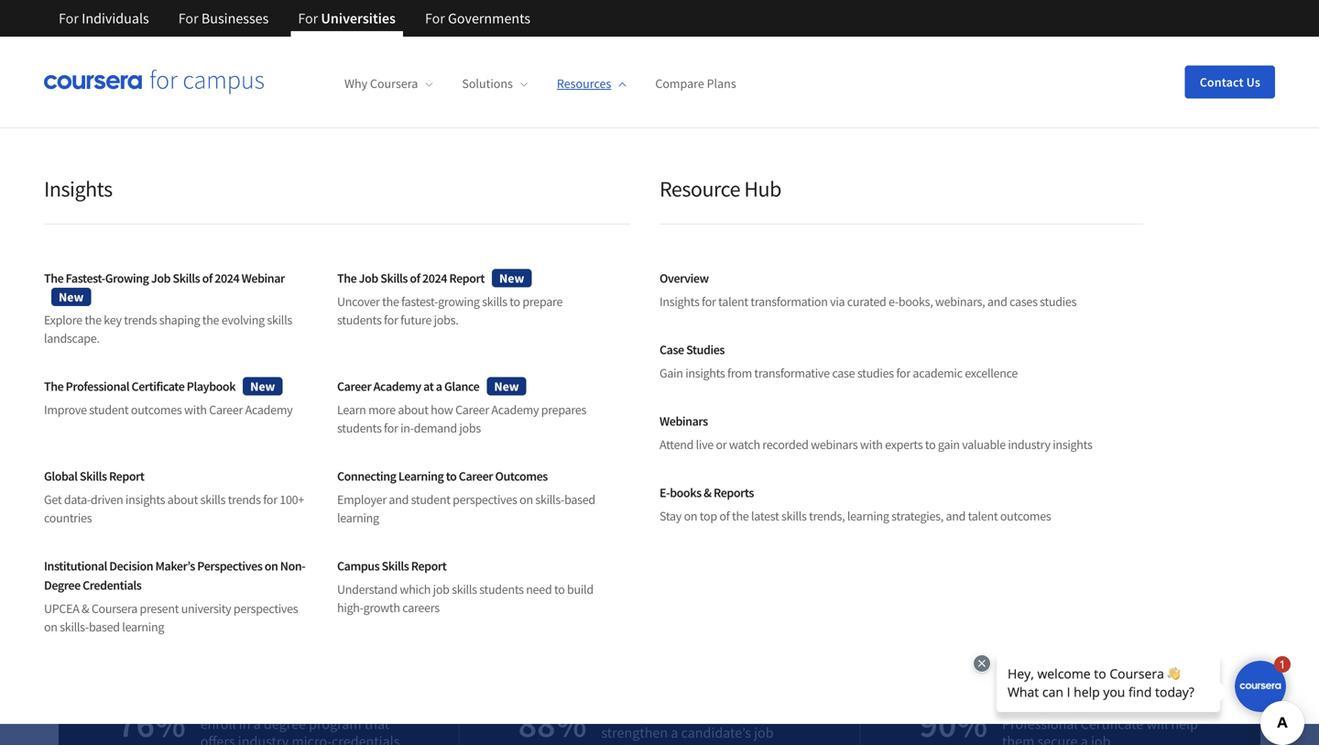Task type: vqa. For each thing, say whether or not it's contained in the screenshot.
topmost Coursera
yes



Task type: describe. For each thing, give the bounding box(es) containing it.
students inside uncover the fastest-growing skills to prepare students for future jobs.
[[337, 312, 382, 328]]

to inside strengthen employability to attract more students
[[394, 238, 443, 312]]

job inside of employers believe that professional certificates strengthen a candidate's job application
[[754, 724, 774, 742]]

a right at
[[436, 378, 442, 395]]

global skills report get data-driven insights about skills trends for 100+ countries
[[44, 468, 304, 526]]

most
[[234, 387, 272, 410]]

your
[[84, 566, 112, 585]]

application
[[602, 741, 671, 745]]

non-
[[280, 558, 306, 574]]

contact us button
[[1186, 66, 1276, 99]]

employability
[[59, 238, 384, 312]]

growth
[[364, 599, 400, 616]]

universities
[[321, 9, 396, 27]]

countries
[[44, 510, 92, 526]]

career academy at a glance
[[337, 378, 480, 395]]

2 horizontal spatial report
[[449, 270, 485, 286]]

students inside strengthen employability to attract more students
[[361, 296, 566, 370]]

experts
[[885, 436, 923, 453]]

options,
[[115, 566, 165, 585]]

overview insights for talent transformation via curated e-books, webinars, and cases studies
[[660, 270, 1077, 310]]

curated
[[848, 293, 887, 310]]

100+
[[280, 491, 304, 508]]

watch
[[729, 436, 760, 453]]

perspectives
[[197, 558, 262, 574]]

job inside equip students with the most in-demand skills and prepare them for job success.
[[557, 387, 580, 410]]

candidate's
[[681, 724, 751, 742]]

improve
[[44, 401, 87, 418]]

banner navigation
[[44, 0, 545, 37]]

0 horizontal spatial professional
[[66, 378, 129, 395]]

institutional
[[44, 558, 107, 574]]

certificates
[[680, 706, 749, 724]]

case studies gain insights from transformative case studies for academic excellence
[[660, 341, 1018, 381]]

more inside learn more about how career academy prepares students for in-demand jobs
[[368, 401, 396, 418]]

a right the secure
[[1081, 732, 1089, 745]]

career down the playbook at the bottom left
[[209, 401, 243, 418]]

for governments
[[425, 9, 531, 27]]

present
[[140, 600, 179, 617]]

students inside learn more about how career academy prepares students for in-demand jobs
[[337, 420, 382, 436]]

compare plans link
[[656, 75, 737, 92]]

data-
[[64, 491, 91, 508]]

enroll
[[200, 715, 236, 733]]

e-
[[660, 484, 670, 501]]

job inside "the fastest-growing job skills of 2024 webinar new explore the key trends shaping the evolving skills landscape."
[[151, 270, 171, 286]]

& inside institutional decision maker's perspectives on non- degree credentials upcea & coursera present university perspectives on skills-based learning
[[82, 600, 89, 617]]

recorded
[[763, 436, 809, 453]]

plans
[[225, 566, 258, 585]]

compare plans
[[656, 75, 737, 92]]

strengthen
[[602, 724, 668, 742]]

learning
[[399, 468, 444, 484]]

the left key
[[85, 312, 102, 328]]

trends inside global skills report get data-driven insights about skills trends for 100+ countries
[[228, 491, 261, 508]]

about inside learn more about how career academy prepares students for in-demand jobs
[[398, 401, 429, 418]]

webinars
[[660, 413, 708, 429]]

on down 'upcea'
[[44, 619, 57, 635]]

the inside equip students with the most in-demand skills and prepare them for job success.
[[207, 387, 231, 410]]

fastest-
[[66, 270, 105, 286]]

fastest-
[[402, 293, 438, 310]]

see your options,
[[59, 566, 168, 585]]

excellence
[[965, 365, 1018, 381]]

skills inside uncover the fastest-growing skills to prepare students for future jobs.
[[482, 293, 508, 310]]

gain
[[938, 436, 960, 453]]

for inside learn more about how career academy prepares students for in-demand jobs
[[384, 420, 398, 436]]

the for the professional certificate playbook
[[44, 378, 64, 395]]

connecting
[[337, 468, 396, 484]]

webinars
[[811, 436, 858, 453]]

more inside strengthen employability to attract more students
[[225, 296, 351, 370]]

connecting learning to career outcomes employer and student perspectives on skills-based learning
[[337, 468, 596, 526]]

growing
[[438, 293, 480, 310]]

career inside connecting learning to career outcomes employer and student perspectives on skills-based learning
[[459, 468, 493, 484]]

them inside equip students with the most in-demand skills and prepare them for job success.
[[491, 387, 530, 410]]

solutions
[[462, 75, 513, 92]]

industry inside 'students are 76% more likely to enroll in a degree program that offers industry micro-credentials'
[[238, 732, 289, 745]]

of inside of employers believe that professional certificates strengthen a candidate's job application
[[602, 689, 614, 707]]

more inside 'students are 76% more likely to enroll in a degree program that offers industry micro-credentials'
[[310, 697, 343, 716]]

books,
[[899, 293, 933, 310]]

offers
[[200, 732, 235, 745]]

and inside e-books & reports stay on top of the latest skills trends, learning strategies, and talent outcomes
[[946, 508, 966, 524]]

job inside campus skills report understand which job skills students need to build high-growth careers
[[433, 581, 450, 598]]

help
[[1172, 715, 1199, 733]]

of inside "the fastest-growing job skills of 2024 webinar new explore the key trends shaping the evolving skills landscape."
[[202, 270, 212, 286]]

strengthen employability to attract more students
[[59, 179, 566, 370]]

a inside 'students are 76% more likely to enroll in a degree program that offers industry micro-credentials'
[[254, 715, 261, 733]]

growing
[[105, 270, 149, 286]]

institutional decision maker's perspectives on non- degree credentials upcea & coursera present university perspectives on skills-based learning
[[44, 558, 306, 635]]

certificate inside of students agree that a professional certificate will help them secure a job
[[1081, 715, 1144, 733]]

a left will
[[1139, 697, 1146, 716]]

believe
[[684, 689, 728, 707]]

reports
[[714, 484, 754, 501]]

trends inside "the fastest-growing job skills of 2024 webinar new explore the key trends shaping the evolving skills landscape."
[[124, 312, 157, 328]]

outcomes
[[495, 468, 548, 484]]

that inside 'students are 76% more likely to enroll in a degree program that offers industry micro-credentials'
[[365, 715, 390, 733]]

to inside uncover the fastest-growing skills to prepare students for future jobs.
[[510, 293, 520, 310]]

for for universities
[[298, 9, 318, 27]]

to inside campus skills report understand which job skills students need to build high-growth careers
[[554, 581, 565, 598]]

insights inside case studies gain insights from transformative case studies for academic excellence
[[686, 365, 725, 381]]

professional inside of students agree that a professional certificate will help them secure a job
[[1003, 715, 1078, 733]]

the right shaping
[[202, 312, 219, 328]]

with down the playbook at the bottom left
[[184, 401, 207, 418]]

skills- inside connecting learning to career outcomes employer and student perspectives on skills-based learning
[[536, 491, 565, 508]]

understand
[[337, 581, 398, 598]]

career up learn
[[337, 378, 371, 395]]

or
[[716, 436, 727, 453]]

perspectives inside institutional decision maker's perspectives on non- degree credentials upcea & coursera present university perspectives on skills-based learning
[[234, 600, 298, 617]]

overview
[[660, 270, 709, 286]]

that for agree
[[1111, 697, 1136, 716]]

compare plans
[[168, 566, 258, 585]]

contact us
[[88, 511, 156, 530]]

valuable
[[963, 436, 1006, 453]]

report for campus skills report understand which job skills students need to build high-growth careers
[[411, 558, 447, 574]]

for for governments
[[425, 9, 445, 27]]

webinars,
[[936, 293, 986, 310]]

the for the job skills of 2024 report
[[337, 270, 357, 286]]

of inside of students agree that a professional certificate will help them secure a job
[[1003, 697, 1015, 716]]

likely
[[346, 697, 378, 716]]

of up fastest-
[[410, 270, 420, 286]]

learning for e-books & reports
[[848, 508, 890, 524]]

degree
[[44, 577, 80, 593]]

glance
[[444, 378, 480, 395]]

us
[[1247, 74, 1261, 90]]

maker's
[[155, 558, 195, 574]]

on left non-
[[265, 558, 278, 574]]

transformation
[[751, 293, 828, 310]]

program
[[309, 715, 362, 733]]

the job skills of 2024 report
[[337, 270, 485, 286]]

university
[[181, 600, 231, 617]]

credentials
[[332, 732, 400, 745]]

students
[[200, 697, 255, 716]]

skills inside equip students with the most in-demand skills and prepare them for job success.
[[359, 387, 395, 410]]

for for individuals
[[59, 9, 79, 27]]

shaping
[[159, 312, 200, 328]]

success.
[[59, 415, 118, 438]]

upcea
[[44, 600, 79, 617]]

to inside 'students are 76% more likely to enroll in a degree program that offers industry micro-credentials'
[[381, 697, 393, 716]]

global
[[44, 468, 77, 484]]

individuals
[[82, 9, 149, 27]]

in- inside equip students with the most in-demand skills and prepare them for job success.
[[275, 387, 294, 410]]

top
[[700, 508, 717, 524]]

demand inside learn more about how career academy prepares students for in-demand jobs
[[414, 420, 457, 436]]

equip students with the most in-demand skills and prepare them for job success.
[[59, 387, 580, 438]]

strengthen
[[59, 179, 324, 253]]

strategies,
[[892, 508, 944, 524]]

careers
[[403, 599, 440, 616]]

are
[[258, 697, 278, 716]]



Task type: locate. For each thing, give the bounding box(es) containing it.
jobs.
[[434, 312, 459, 328]]

academy left learn
[[245, 401, 293, 418]]

0 horizontal spatial insights
[[44, 175, 112, 203]]

studies
[[1040, 293, 1077, 310], [858, 365, 894, 381]]

1 vertical spatial studies
[[858, 365, 894, 381]]

2 horizontal spatial learning
[[848, 508, 890, 524]]

0 vertical spatial trends
[[124, 312, 157, 328]]

contact for contact us
[[1200, 74, 1244, 90]]

1 vertical spatial demand
[[414, 420, 457, 436]]

latest
[[751, 508, 779, 524]]

demand right the most
[[294, 387, 356, 410]]

driven
[[91, 491, 123, 508]]

the professional certificate playbook
[[44, 378, 236, 395]]

academy
[[374, 378, 421, 395], [245, 401, 293, 418], [492, 401, 539, 418]]

new right 'glance'
[[494, 378, 519, 395]]

coursera down the credentials in the bottom left of the page
[[91, 600, 137, 617]]

skills left at
[[359, 387, 395, 410]]

webinars attend live or watch recorded webinars with experts to gain valuable industry insights
[[660, 413, 1093, 453]]

industry
[[1008, 436, 1051, 453], [238, 732, 289, 745]]

2 job from the left
[[359, 270, 378, 286]]

skills right growing
[[482, 293, 508, 310]]

about up maker's
[[167, 491, 198, 508]]

career up jobs
[[456, 401, 489, 418]]

on inside connecting learning to career outcomes employer and student perspectives on skills-based learning
[[520, 491, 533, 508]]

contact us link
[[59, 499, 185, 543]]

0 vertical spatial about
[[398, 401, 429, 418]]

talent up studies
[[719, 293, 749, 310]]

based inside institutional decision maker's perspectives on non- degree credentials upcea & coursera present university perspectives on skills-based learning
[[89, 619, 120, 635]]

new for career academy at a glance
[[494, 378, 519, 395]]

students up success.
[[104, 387, 168, 410]]

0 vertical spatial contact
[[1200, 74, 1244, 90]]

why coursera link
[[345, 75, 433, 92]]

attend
[[660, 436, 694, 453]]

1 vertical spatial certificate
[[1081, 715, 1144, 733]]

0 horizontal spatial trends
[[124, 312, 157, 328]]

1 horizontal spatial learning
[[337, 510, 379, 526]]

0 horizontal spatial industry
[[238, 732, 289, 745]]

for left 'future'
[[384, 312, 398, 328]]

that right believe
[[731, 689, 756, 707]]

0 vertical spatial prepare
[[523, 293, 563, 310]]

and
[[988, 293, 1008, 310], [398, 387, 427, 410], [389, 491, 409, 508], [946, 508, 966, 524]]

0 horizontal spatial certificate
[[132, 378, 185, 395]]

prepare up jobs
[[430, 387, 487, 410]]

the left fastest-
[[44, 270, 64, 286]]

1 2024 from the left
[[215, 270, 239, 286]]

skills right evolving
[[267, 312, 292, 328]]

academy for improve student outcomes with career academy
[[245, 401, 293, 418]]

with left the most
[[171, 387, 204, 410]]

for down the career academy at a glance
[[384, 420, 398, 436]]

students left need
[[480, 581, 524, 598]]

uncover
[[337, 293, 380, 310]]

1 horizontal spatial student
[[411, 491, 451, 508]]

based inside connecting learning to career outcomes employer and student perspectives on skills-based learning
[[565, 491, 596, 508]]

insights inside the overview insights for talent transformation via curated e-books, webinars, and cases studies
[[660, 293, 700, 310]]

1 horizontal spatial skills-
[[536, 491, 565, 508]]

of left agree
[[1003, 697, 1015, 716]]

industry down are
[[238, 732, 289, 745]]

for left universities
[[298, 9, 318, 27]]

0 horizontal spatial demand
[[294, 387, 356, 410]]

0 horizontal spatial report
[[109, 468, 144, 484]]

of left employers
[[602, 689, 614, 707]]

professional
[[66, 378, 129, 395], [602, 706, 677, 724], [1003, 715, 1078, 733]]

job inside of students agree that a professional certificate will help them secure a job
[[1091, 732, 1111, 745]]

demand down how
[[414, 420, 457, 436]]

0 vertical spatial studies
[[1040, 293, 1077, 310]]

students down the uncover
[[337, 312, 382, 328]]

the for the fastest-growing job skills of 2024 webinar new explore the key trends shaping the evolving skills landscape.
[[44, 270, 64, 286]]

insights inside global skills report get data-driven insights about skills trends for 100+ countries
[[125, 491, 165, 508]]

demand
[[294, 387, 356, 410], [414, 420, 457, 436]]

with
[[171, 387, 204, 410], [184, 401, 207, 418], [860, 436, 883, 453]]

industry inside 'webinars attend live or watch recorded webinars with experts to gain valuable industry insights'
[[1008, 436, 1051, 453]]

for inside global skills report get data-driven insights about skills trends for 100+ countries
[[263, 491, 277, 508]]

outcomes down the professional certificate playbook
[[131, 401, 182, 418]]

1 horizontal spatial academy
[[374, 378, 421, 395]]

more
[[225, 296, 351, 370], [368, 401, 396, 418], [310, 697, 343, 716]]

& right books
[[704, 484, 712, 501]]

0 horizontal spatial job
[[151, 270, 171, 286]]

books
[[670, 484, 702, 501]]

job right growing
[[151, 270, 171, 286]]

how
[[431, 401, 453, 418]]

skills up fastest-
[[381, 270, 408, 286]]

skills inside global skills report get data-driven insights about skills trends for 100+ countries
[[80, 468, 107, 484]]

certificate up improve student outcomes with career academy
[[132, 378, 185, 395]]

landscape.
[[44, 330, 100, 346]]

report inside global skills report get data-driven insights about skills trends for 100+ countries
[[109, 468, 144, 484]]

skills inside campus skills report understand which job skills students need to build high-growth careers
[[452, 581, 477, 598]]

that inside of students agree that a professional certificate will help them secure a job
[[1111, 697, 1136, 716]]

0 vertical spatial insights
[[686, 365, 725, 381]]

skills right latest
[[782, 508, 807, 524]]

trends left 100+
[[228, 491, 261, 508]]

1 horizontal spatial coursera
[[370, 75, 418, 92]]

1 horizontal spatial &
[[704, 484, 712, 501]]

skills inside e-books & reports stay on top of the latest skills trends, learning strategies, and talent outcomes
[[782, 508, 807, 524]]

0 vertical spatial industry
[[1008, 436, 1051, 453]]

build
[[567, 581, 594, 598]]

to inside connecting learning to career outcomes employer and student perspectives on skills-based learning
[[446, 468, 457, 484]]

for left governments
[[425, 9, 445, 27]]

perspectives
[[453, 491, 517, 508], [234, 600, 298, 617]]

student
[[89, 401, 129, 418], [411, 491, 451, 508]]

career left outcomes
[[459, 468, 493, 484]]

1 vertical spatial contact
[[88, 511, 138, 530]]

micro-
[[292, 732, 332, 745]]

to inside 'webinars attend live or watch recorded webinars with experts to gain valuable industry insights'
[[925, 436, 936, 453]]

the inside e-books & reports stay on top of the latest skills trends, learning strategies, and talent outcomes
[[732, 508, 749, 524]]

0 vertical spatial them
[[491, 387, 530, 410]]

1 horizontal spatial contact
[[1200, 74, 1244, 90]]

1 horizontal spatial insights
[[660, 293, 700, 310]]

contact left us
[[1200, 74, 1244, 90]]

0 horizontal spatial insights
[[125, 491, 165, 508]]

cases
[[1010, 293, 1038, 310]]

0 horizontal spatial perspectives
[[234, 600, 298, 617]]

0 vertical spatial based
[[565, 491, 596, 508]]

certificate left will
[[1081, 715, 1144, 733]]

insights up fastest-
[[44, 175, 112, 203]]

perspectives down outcomes
[[453, 491, 517, 508]]

academy inside learn more about how career academy prepares students for in-demand jobs
[[492, 401, 539, 418]]

0 horizontal spatial in-
[[275, 387, 294, 410]]

0 vertical spatial &
[[704, 484, 712, 501]]

0 horizontal spatial academy
[[245, 401, 293, 418]]

see
[[59, 566, 81, 585]]

career inside learn more about how career academy prepares students for in-demand jobs
[[456, 401, 489, 418]]

outcomes
[[131, 401, 182, 418], [1001, 508, 1052, 524]]

0 vertical spatial skills-
[[536, 491, 565, 508]]

more right learn
[[368, 401, 396, 418]]

for left 100+
[[263, 491, 277, 508]]

more down webinar
[[225, 296, 351, 370]]

in- right the most
[[275, 387, 294, 410]]

learning right trends,
[[848, 508, 890, 524]]

1 vertical spatial about
[[167, 491, 198, 508]]

new inside "the fastest-growing job skills of 2024 webinar new explore the key trends shaping the evolving skills landscape."
[[59, 289, 84, 305]]

from
[[728, 365, 752, 381]]

explore
[[44, 312, 82, 328]]

4 for from the left
[[425, 9, 445, 27]]

compare
[[168, 566, 222, 585]]

for inside case studies gain insights from transformative case studies for academic excellence
[[897, 365, 911, 381]]

1 horizontal spatial in-
[[401, 420, 414, 436]]

trends right key
[[124, 312, 157, 328]]

in- down the career academy at a glance
[[401, 420, 414, 436]]

on down outcomes
[[520, 491, 533, 508]]

prepare right growing
[[523, 293, 563, 310]]

the
[[382, 293, 399, 310], [85, 312, 102, 328], [202, 312, 219, 328], [207, 387, 231, 410], [732, 508, 749, 524]]

0 horizontal spatial outcomes
[[131, 401, 182, 418]]

for
[[59, 9, 79, 27], [178, 9, 199, 27], [298, 9, 318, 27], [425, 9, 445, 27]]

1 horizontal spatial based
[[565, 491, 596, 508]]

trends
[[124, 312, 157, 328], [228, 491, 261, 508]]

1 horizontal spatial perspectives
[[453, 491, 517, 508]]

skills inside "the fastest-growing job skills of 2024 webinar new explore the key trends shaping the evolving skills landscape."
[[267, 312, 292, 328]]

and inside the overview insights for talent transformation via curated e-books, webinars, and cases studies
[[988, 293, 1008, 310]]

the up the uncover
[[337, 270, 357, 286]]

1 horizontal spatial certificate
[[1081, 715, 1144, 733]]

campus
[[337, 558, 380, 574]]

contact for contact us
[[88, 511, 138, 530]]

students inside campus skills report understand which job skills students need to build high-growth careers
[[480, 581, 524, 598]]

2 vertical spatial report
[[411, 558, 447, 574]]

compare plans link
[[168, 565, 280, 587]]

skills up "which"
[[382, 558, 409, 574]]

0 horizontal spatial learning
[[122, 619, 164, 635]]

1 horizontal spatial professional
[[602, 706, 677, 724]]

insights inside 'webinars attend live or watch recorded webinars with experts to gain valuable industry insights'
[[1053, 436, 1093, 453]]

0 vertical spatial outcomes
[[131, 401, 182, 418]]

skills up shaping
[[173, 270, 200, 286]]

2 for from the left
[[178, 9, 199, 27]]

for left individuals
[[59, 9, 79, 27]]

at
[[424, 378, 434, 395]]

outcomes down valuable
[[1001, 508, 1052, 524]]

of
[[202, 270, 212, 286], [410, 270, 420, 286], [720, 508, 730, 524], [602, 689, 614, 707], [1003, 697, 1015, 716]]

3 for from the left
[[298, 9, 318, 27]]

& right 'upcea'
[[82, 600, 89, 617]]

coursera right why
[[370, 75, 418, 92]]

0 vertical spatial demand
[[294, 387, 356, 410]]

& inside e-books & reports stay on top of the latest skills trends, learning strategies, and talent outcomes
[[704, 484, 712, 501]]

report up driven
[[109, 468, 144, 484]]

new down fastest-
[[59, 289, 84, 305]]

2 2024 from the left
[[422, 270, 447, 286]]

1 vertical spatial perspectives
[[234, 600, 298, 617]]

why coursera
[[345, 75, 418, 92]]

2024 left webinar
[[215, 270, 239, 286]]

job
[[557, 387, 580, 410], [433, 581, 450, 598], [754, 724, 774, 742], [1091, 732, 1111, 745]]

contact inside button
[[1200, 74, 1244, 90]]

2 horizontal spatial academy
[[492, 401, 539, 418]]

0 horizontal spatial about
[[167, 491, 198, 508]]

0 horizontal spatial talent
[[719, 293, 749, 310]]

1 vertical spatial insights
[[1053, 436, 1093, 453]]

1 vertical spatial outcomes
[[1001, 508, 1052, 524]]

student down the professional certificate playbook
[[89, 401, 129, 418]]

0 horizontal spatial skills-
[[60, 619, 89, 635]]

more right 76%
[[310, 697, 343, 716]]

perspectives down plans
[[234, 600, 298, 617]]

on inside e-books & reports stay on top of the latest skills trends, learning strategies, and talent outcomes
[[684, 508, 698, 524]]

0 vertical spatial perspectives
[[453, 491, 517, 508]]

that inside of employers believe that professional certificates strengthen a candidate's job application
[[731, 689, 756, 707]]

0 vertical spatial more
[[225, 296, 351, 370]]

1 vertical spatial industry
[[238, 732, 289, 745]]

1 horizontal spatial demand
[[414, 420, 457, 436]]

secure
[[1038, 732, 1078, 745]]

about inside global skills report get data-driven insights about skills trends for 100+ countries
[[167, 491, 198, 508]]

resources
[[557, 75, 612, 92]]

skills- inside institutional decision maker's perspectives on non- degree credentials upcea & coursera present university perspectives on skills-based learning
[[60, 619, 89, 635]]

0 vertical spatial in-
[[275, 387, 294, 410]]

with inside 'webinars attend live or watch recorded webinars with experts to gain valuable industry insights'
[[860, 436, 883, 453]]

new up uncover the fastest-growing skills to prepare students for future jobs.
[[499, 270, 525, 286]]

1 horizontal spatial insights
[[686, 365, 725, 381]]

solutions link
[[462, 75, 528, 92]]

of inside e-books & reports stay on top of the latest skills trends, learning strategies, and talent outcomes
[[720, 508, 730, 524]]

skills inside campus skills report understand which job skills students need to build high-growth careers
[[382, 558, 409, 574]]

students up 'glance'
[[361, 296, 566, 370]]

student down learning
[[411, 491, 451, 508]]

2 vertical spatial insights
[[125, 491, 165, 508]]

learning for connecting learning to career outcomes
[[337, 510, 379, 526]]

student inside connecting learning to career outcomes employer and student perspectives on skills-based learning
[[411, 491, 451, 508]]

which
[[400, 581, 431, 598]]

0 horizontal spatial coursera
[[91, 600, 137, 617]]

studies inside the overview insights for talent transformation via curated e-books, webinars, and cases studies
[[1040, 293, 1077, 310]]

prepare inside equip students with the most in-demand skills and prepare them for job success.
[[430, 387, 487, 410]]

learning
[[848, 508, 890, 524], [337, 510, 379, 526], [122, 619, 164, 635]]

skills inside global skills report get data-driven insights about skills trends for 100+ countries
[[200, 491, 226, 508]]

0 horizontal spatial that
[[365, 715, 390, 733]]

them inside of students agree that a professional certificate will help them secure a job
[[1003, 732, 1035, 745]]

employer
[[337, 491, 387, 508]]

why
[[345, 75, 368, 92]]

1 vertical spatial in-
[[401, 420, 414, 436]]

get
[[44, 491, 62, 508]]

1 vertical spatial coursera
[[91, 600, 137, 617]]

students up the secure
[[1018, 697, 1071, 716]]

1 vertical spatial them
[[1003, 732, 1035, 745]]

studies right case
[[858, 365, 894, 381]]

based left e- at the bottom of page
[[565, 491, 596, 508]]

for inside equip students with the most in-demand skills and prepare them for job success.
[[533, 387, 553, 410]]

in- inside learn more about how career academy prepares students for in-demand jobs
[[401, 420, 414, 436]]

the inside uncover the fastest-growing skills to prepare students for future jobs.
[[382, 293, 399, 310]]

learning inside institutional decision maker's perspectives on non- degree credentials upcea & coursera present university perspectives on skills-based learning
[[122, 619, 164, 635]]

hub
[[744, 175, 782, 203]]

1 vertical spatial prepare
[[430, 387, 487, 410]]

0 vertical spatial coursera
[[370, 75, 418, 92]]

and inside equip students with the most in-demand skills and prepare them for job success.
[[398, 387, 427, 410]]

for left academic
[[897, 365, 911, 381]]

2 vertical spatial more
[[310, 697, 343, 716]]

learning inside connecting learning to career outcomes employer and student perspectives on skills-based learning
[[337, 510, 379, 526]]

learning down present
[[122, 619, 164, 635]]

students inside equip students with the most in-demand skills and prepare them for job success.
[[104, 387, 168, 410]]

perspectives inside connecting learning to career outcomes employer and student perspectives on skills-based learning
[[453, 491, 517, 508]]

1 for from the left
[[59, 9, 79, 27]]

1 vertical spatial talent
[[968, 508, 998, 524]]

jobs
[[459, 420, 481, 436]]

us
[[141, 511, 156, 530]]

talent inside e-books & reports stay on top of the latest skills trends, learning strategies, and talent outcomes
[[968, 508, 998, 524]]

coursera inside institutional decision maker's perspectives on non- degree credentials upcea & coursera present university perspectives on skills-based learning
[[91, 600, 137, 617]]

1 horizontal spatial outcomes
[[1001, 508, 1052, 524]]

demand inside equip students with the most in-demand skills and prepare them for job success.
[[294, 387, 356, 410]]

credentials
[[83, 577, 141, 593]]

that for believe
[[731, 689, 756, 707]]

0 vertical spatial certificate
[[132, 378, 185, 395]]

skills up driven
[[80, 468, 107, 484]]

1 vertical spatial insights
[[660, 293, 700, 310]]

students down learn
[[337, 420, 382, 436]]

students are 76% more likely to enroll in a degree program that offers industry micro-credentials
[[200, 697, 400, 745]]

academy left at
[[374, 378, 421, 395]]

about down the career academy at a glance
[[398, 401, 429, 418]]

1 horizontal spatial about
[[398, 401, 429, 418]]

a
[[436, 378, 442, 395], [1139, 697, 1146, 716], [254, 715, 261, 733], [671, 724, 679, 742], [1081, 732, 1089, 745]]

0 horizontal spatial 2024
[[215, 270, 239, 286]]

them left the secure
[[1003, 732, 1035, 745]]

1 horizontal spatial prepare
[[523, 293, 563, 310]]

1 horizontal spatial report
[[411, 558, 447, 574]]

skills- down 'upcea'
[[60, 619, 89, 635]]

new for the job skills of 2024 report
[[499, 270, 525, 286]]

talent inside the overview insights for talent transformation via curated e-books, webinars, and cases studies
[[719, 293, 749, 310]]

skills right "which"
[[452, 581, 477, 598]]

on
[[520, 491, 533, 508], [684, 508, 698, 524], [265, 558, 278, 574], [44, 619, 57, 635]]

1 vertical spatial more
[[368, 401, 396, 418]]

contact down driven
[[88, 511, 138, 530]]

insights
[[686, 365, 725, 381], [1053, 436, 1093, 453], [125, 491, 165, 508]]

2024 inside "the fastest-growing job skills of 2024 webinar new explore the key trends shaping the evolving skills landscape."
[[215, 270, 239, 286]]

and left the cases at the right top
[[988, 293, 1008, 310]]

degree
[[264, 715, 306, 733]]

1 job from the left
[[151, 270, 171, 286]]

academy left 'prepares'
[[492, 401, 539, 418]]

learning inside e-books & reports stay on top of the latest skills trends, learning strategies, and talent outcomes
[[848, 508, 890, 524]]

1 horizontal spatial that
[[731, 689, 756, 707]]

about
[[398, 401, 429, 418], [167, 491, 198, 508]]

1 horizontal spatial job
[[359, 270, 378, 286]]

0 horizontal spatial them
[[491, 387, 530, 410]]

2024
[[215, 270, 239, 286], [422, 270, 447, 286]]

professional inside of employers believe that professional certificates strengthen a candidate's job application
[[602, 706, 677, 724]]

job up the uncover
[[359, 270, 378, 286]]

0 horizontal spatial &
[[82, 600, 89, 617]]

a right strengthen
[[671, 724, 679, 742]]

talent right strategies, at the bottom of the page
[[968, 508, 998, 524]]

industry right valuable
[[1008, 436, 1051, 453]]

skills inside "the fastest-growing job skills of 2024 webinar new explore the key trends shaping the evolving skills landscape."
[[173, 270, 200, 286]]

for for businesses
[[178, 9, 199, 27]]

the
[[44, 270, 64, 286], [337, 270, 357, 286], [44, 378, 64, 395]]

1 vertical spatial based
[[89, 619, 120, 635]]

the left the most
[[207, 387, 231, 410]]

plans
[[707, 75, 737, 92]]

on left top
[[684, 508, 698, 524]]

for inside uncover the fastest-growing skills to prepare students for future jobs.
[[384, 312, 398, 328]]

1 horizontal spatial trends
[[228, 491, 261, 508]]

report for global skills report get data-driven insights about skills trends for 100+ countries
[[109, 468, 144, 484]]

of right top
[[720, 508, 730, 524]]

that
[[731, 689, 756, 707], [1111, 697, 1136, 716], [365, 715, 390, 733]]

0 horizontal spatial student
[[89, 401, 129, 418]]

governments
[[448, 9, 531, 27]]

of left webinar
[[202, 270, 212, 286]]

1 vertical spatial skills-
[[60, 619, 89, 635]]

and left how
[[398, 387, 427, 410]]

contact us
[[1200, 74, 1261, 90]]

studies inside case studies gain insights from transformative case studies for academic excellence
[[858, 365, 894, 381]]

1 vertical spatial &
[[82, 600, 89, 617]]

agree
[[1074, 697, 1108, 716]]

skills-
[[536, 491, 565, 508], [60, 619, 89, 635]]

0 vertical spatial insights
[[44, 175, 112, 203]]

the down reports
[[732, 508, 749, 524]]

1 horizontal spatial talent
[[968, 508, 998, 524]]

academy for learn more about how career academy prepares students for in-demand jobs
[[492, 401, 539, 418]]

outcomes inside e-books & reports stay on top of the latest skills trends, learning strategies, and talent outcomes
[[1001, 508, 1052, 524]]

a right in
[[254, 715, 261, 733]]

prepare inside uncover the fastest-growing skills to prepare students for future jobs.
[[523, 293, 563, 310]]

0 vertical spatial report
[[449, 270, 485, 286]]

gain
[[660, 365, 683, 381]]

with left experts at the right bottom
[[860, 436, 883, 453]]

a inside of employers believe that professional certificates strengthen a candidate's job application
[[671, 724, 679, 742]]

for down overview
[[702, 293, 716, 310]]

students inside of students agree that a professional certificate will help them secure a job
[[1018, 697, 1071, 716]]

for inside the overview insights for talent transformation via curated e-books, webinars, and cases studies
[[702, 293, 716, 310]]

the inside "the fastest-growing job skills of 2024 webinar new explore the key trends shaping the evolving skills landscape."
[[44, 270, 64, 286]]

new for the professional certificate playbook
[[250, 378, 275, 395]]

key
[[104, 312, 122, 328]]

insights up us
[[125, 491, 165, 508]]

that right agree
[[1111, 697, 1136, 716]]

2 horizontal spatial that
[[1111, 697, 1136, 716]]

2 horizontal spatial professional
[[1003, 715, 1078, 733]]

2 horizontal spatial insights
[[1053, 436, 1093, 453]]

academic
[[913, 365, 963, 381]]

that right program
[[365, 715, 390, 733]]

equip
[[59, 387, 101, 410]]

and inside connecting learning to career outcomes employer and student perspectives on skills-based learning
[[389, 491, 409, 508]]

resource
[[660, 175, 741, 203]]

case
[[660, 341, 684, 358]]

0 vertical spatial talent
[[719, 293, 749, 310]]

the up improve
[[44, 378, 64, 395]]

skills up 'perspectives'
[[200, 491, 226, 508]]

learn more about how career academy prepares students for in-demand jobs
[[337, 401, 587, 436]]

0 vertical spatial student
[[89, 401, 129, 418]]

1 vertical spatial trends
[[228, 491, 261, 508]]

0 horizontal spatial based
[[89, 619, 120, 635]]

studies
[[687, 341, 725, 358]]

coursera for campus image
[[44, 69, 264, 95]]

0 horizontal spatial prepare
[[430, 387, 487, 410]]

with inside equip students with the most in-demand skills and prepare them for job success.
[[171, 387, 204, 410]]

1 vertical spatial student
[[411, 491, 451, 508]]



